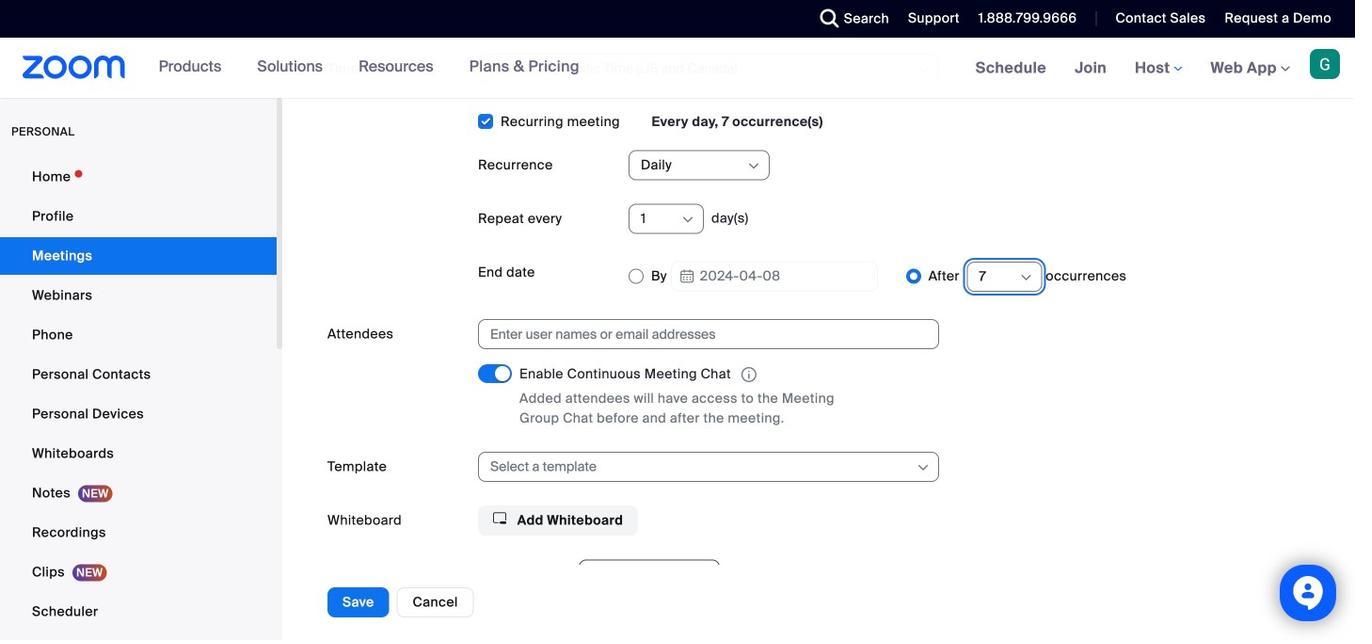 Task type: locate. For each thing, give the bounding box(es) containing it.
personal menu menu
[[0, 158, 277, 640]]

Persistent Chat, enter email address,Enter user names or email addresses text field
[[491, 320, 911, 349]]

0 vertical spatial show options image
[[747, 159, 762, 174]]

group
[[478, 560, 1311, 640]]

select meeting template text field
[[491, 453, 915, 481]]

profile picture image
[[1311, 49, 1341, 79]]

banner
[[0, 38, 1356, 99]]

product information navigation
[[145, 38, 594, 98]]

option group
[[629, 258, 1311, 296]]

application
[[520, 365, 878, 385]]

0 horizontal spatial show options image
[[681, 212, 696, 227]]

show options image
[[747, 159, 762, 174], [681, 212, 696, 227]]

zoom logo image
[[23, 56, 126, 79]]

learn more about enable continuous meeting chat image
[[736, 367, 763, 383]]



Task type: describe. For each thing, give the bounding box(es) containing it.
add whiteboard image
[[493, 512, 507, 525]]

meetings navigation
[[962, 38, 1356, 99]]

1 vertical spatial show options image
[[681, 212, 696, 227]]

1 horizontal spatial show options image
[[747, 159, 762, 174]]

Date Picker text field
[[671, 261, 878, 291]]



Task type: vqa. For each thing, say whether or not it's contained in the screenshot.
Open chat icon
no



